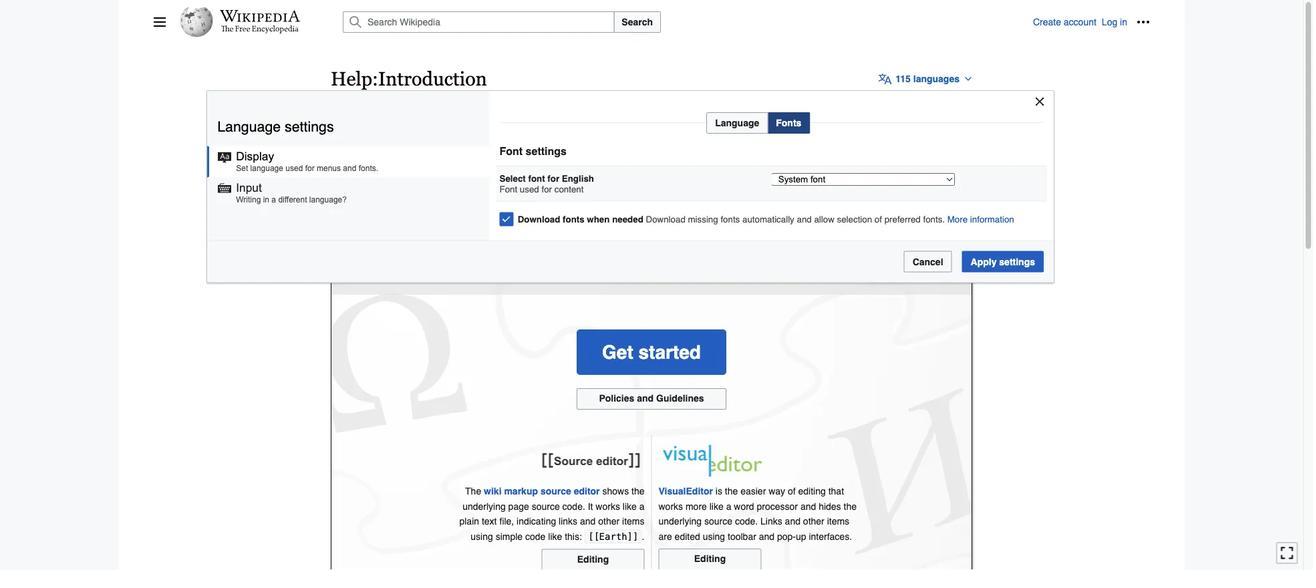 Task type: vqa. For each thing, say whether or not it's contained in the screenshot.
Ellipsis "icon"
no



Task type: locate. For each thing, give the bounding box(es) containing it.
2 using from the left
[[703, 531, 725, 542]]

language?
[[309, 195, 347, 204]]

2 horizontal spatial settings
[[999, 256, 1035, 267]]

that
[[829, 486, 844, 497]]

other up [[earth]]
[[598, 516, 620, 527]]

different
[[278, 195, 307, 204]]

used up the input writing in a different language? at top
[[286, 164, 303, 173]]

the wiki markup source editor
[[465, 486, 600, 497]]

1 horizontal spatial code.
[[735, 516, 758, 527]]

0 vertical spatial in
[[1120, 17, 1128, 27]]

language left fonts
[[715, 118, 759, 128]]

used down the font settings
[[520, 184, 539, 194]]

and right links
[[580, 516, 596, 527]]

2 vertical spatial settings
[[999, 256, 1035, 267]]

code. up links
[[562, 501, 585, 512]]

. right missing
[[749, 211, 752, 224]]

0 vertical spatial wikipedia
[[683, 152, 792, 179]]

font
[[500, 145, 523, 157], [500, 184, 517, 194]]

code
[[525, 531, 546, 542]]

for inside display set language used for menus and fonts.
[[305, 164, 315, 173]]

0 vertical spatial used
[[286, 164, 303, 173]]

language progressive image
[[878, 72, 892, 85]]

1 horizontal spatial using
[[703, 531, 725, 542]]

it left "covers"
[[808, 247, 813, 258]]

1 vertical spatial font
[[500, 184, 517, 194]]

1 horizontal spatial you
[[729, 211, 749, 224]]

settings up font
[[526, 145, 567, 157]]

1 vertical spatial in
[[263, 195, 269, 204]]

0 horizontal spatial code.
[[562, 501, 585, 512]]

language inside button
[[715, 118, 759, 128]]

markup
[[504, 486, 538, 497]]

. left are on the right bottom
[[642, 531, 645, 542]]

like right more
[[710, 501, 724, 512]]

editing for the left the editing link
[[577, 554, 609, 564]]

source
[[541, 486, 571, 497], [532, 501, 560, 512], [704, 516, 733, 527]]

search
[[622, 17, 653, 27]]

introduction up free at the left of the page
[[378, 68, 487, 90]]

0 vertical spatial fonts.
[[359, 164, 378, 173]]

2 download from the left
[[646, 214, 686, 225]]

editing link down the edited
[[659, 549, 762, 570]]

editing link down this: at the bottom left
[[542, 549, 645, 570]]

wikipedia is made by people like you .
[[551, 211, 752, 224]]

allow
[[814, 214, 835, 225]]

1 vertical spatial you
[[633, 262, 648, 273]]

wikipedia image
[[220, 10, 300, 22]]

input
[[236, 181, 262, 194]]

2 font from the top
[[500, 184, 517, 194]]

you right missing
[[729, 211, 749, 224]]

font left font
[[500, 184, 517, 194]]

1 vertical spatial code.
[[735, 516, 758, 527]]

using down text
[[471, 531, 493, 542]]

source down more
[[704, 516, 733, 527]]

in up the proficient
[[745, 247, 752, 258]]

fonts.
[[359, 164, 378, 173], [923, 214, 945, 225]]

1 vertical spatial fonts.
[[923, 214, 945, 225]]

0 horizontal spatial .
[[642, 531, 645, 542]]

0 horizontal spatial fonts
[[563, 214, 585, 225]]

font inside select font for english font used for content
[[500, 184, 517, 194]]

settings inside button
[[999, 256, 1035, 267]]

introduction up the content
[[511, 152, 648, 179]]

simple
[[496, 531, 523, 542]]

other up up
[[803, 516, 825, 527]]

editing for the rightmost the editing link
[[694, 553, 726, 564]]

works
[[596, 501, 620, 512], [659, 501, 683, 512]]

processor
[[757, 501, 798, 512]]

visualeditor
[[659, 486, 713, 497]]

works inside is the easier way of editing that works more like a word processor and hides the underlying source code. links and other items are edited using toolbar and pop-up interfaces.
[[659, 501, 683, 512]]

in inside personal tools navigation
[[1120, 17, 1128, 27]]

language for language settings
[[217, 118, 281, 135]]

help:wikitext image
[[538, 442, 645, 479]]

0 vertical spatial of
[[875, 214, 882, 225]]

in
[[1120, 17, 1128, 27], [263, 195, 269, 204], [745, 247, 752, 258]]

for left 'menus' on the left of page
[[305, 164, 315, 173]]

Search Wikipedia search field
[[343, 11, 614, 33]]

guidelines
[[656, 393, 704, 404]]

0 vertical spatial underlying
[[463, 501, 506, 512]]

is down wikipedia:visualeditor/user guide "image"
[[716, 486, 722, 497]]

apply settings
[[971, 256, 1035, 267]]

settings for language settings
[[285, 118, 334, 135]]

editing down this: at the bottom left
[[577, 554, 609, 564]]

it down editor
[[588, 501, 593, 512]]

0 vertical spatial font
[[500, 145, 523, 157]]

a down interested
[[704, 262, 709, 273]]

works inside shows the underlying page source code. it works like a plain text file, indicating links and other items using simple code like this:
[[596, 501, 620, 512]]

more information link
[[948, 214, 1014, 225]]

1 horizontal spatial used
[[520, 184, 539, 194]]

0 vertical spatial code.
[[562, 501, 585, 512]]

1 fonts from the left
[[563, 214, 585, 225]]

and down editing
[[801, 501, 816, 512]]

1 horizontal spatial fonts.
[[923, 214, 945, 225]]

when
[[587, 214, 610, 225]]

0 horizontal spatial editing
[[577, 554, 609, 564]]

1 horizontal spatial editing
[[694, 553, 726, 564]]

1 works from the left
[[596, 501, 620, 512]]

0 horizontal spatial using
[[471, 531, 493, 542]]

select font for english font used for content
[[500, 173, 594, 194]]

1 using from the left
[[471, 531, 493, 542]]

wikipedia down the content
[[551, 211, 604, 224]]

2 other from the left
[[803, 516, 825, 527]]

1 horizontal spatial editing link
[[659, 549, 762, 570]]

0 horizontal spatial download
[[518, 214, 560, 225]]

1 horizontal spatial language
[[715, 118, 759, 128]]

.
[[749, 211, 752, 224], [642, 531, 645, 542]]

and up pop-
[[785, 516, 801, 527]]

2 vertical spatial source
[[704, 516, 733, 527]]

language up display
[[217, 118, 281, 135]]

you inside interested in contributing. it covers all the basics, and each tutorial takes only a few minutes, so you can become a proficient
[[633, 262, 648, 273]]

fonts right missing
[[721, 214, 740, 225]]

1 horizontal spatial items
[[827, 516, 850, 527]]

0 vertical spatial is
[[607, 211, 616, 224]]

0 horizontal spatial used
[[286, 164, 303, 173]]

and inside interested in contributing. it covers all the basics, and each tutorial takes only a few minutes, so you can become a proficient
[[905, 247, 921, 258]]

2 items from the left
[[827, 516, 850, 527]]

edited
[[675, 531, 700, 542]]

wikipedia down language button
[[683, 152, 792, 179]]

language
[[715, 118, 759, 128], [217, 118, 281, 135]]

1 horizontal spatial download
[[646, 214, 686, 225]]

fonts. down wikipedia,
[[359, 164, 378, 173]]

is inside is the easier way of editing that works more like a word processor and hides the underlying source code. links and other items are edited using toolbar and pop-up interfaces.
[[716, 486, 722, 497]]

download down select font for english font used for content
[[518, 214, 560, 225]]

in right writing
[[263, 195, 269, 204]]

cancel button
[[904, 251, 952, 272]]

underlying up the edited
[[659, 516, 702, 527]]

of right way
[[788, 486, 796, 497]]

writing
[[236, 195, 261, 204]]

shows
[[602, 486, 629, 497]]

the
[[401, 124, 414, 135], [858, 247, 871, 258], [632, 486, 645, 497], [725, 486, 738, 497], [844, 501, 857, 512]]

items inside is the easier way of editing that works more like a word processor and hides the underlying source code. links and other items are edited using toolbar and pop-up interfaces.
[[827, 516, 850, 527]]

2 vertical spatial in
[[745, 247, 752, 258]]

up
[[796, 531, 806, 542]]

fonts
[[563, 214, 585, 225], [721, 214, 740, 225]]

:
[[372, 68, 378, 90]]

source left editor
[[541, 486, 571, 497]]

1 horizontal spatial is
[[716, 486, 722, 497]]

1 horizontal spatial underlying
[[659, 516, 702, 527]]

1 vertical spatial underlying
[[659, 516, 702, 527]]

the right shows
[[632, 486, 645, 497]]

0 horizontal spatial underlying
[[463, 501, 506, 512]]

english
[[562, 173, 594, 184]]

source down wiki markup source editor link on the bottom left of page
[[532, 501, 560, 512]]

of right selection
[[875, 214, 882, 225]]

1 vertical spatial .
[[642, 531, 645, 542]]

underlying
[[463, 501, 506, 512], [659, 516, 702, 527]]

0 horizontal spatial works
[[596, 501, 620, 512]]

0 horizontal spatial settings
[[285, 118, 334, 135]]

visualeditor link
[[659, 486, 713, 497]]

a left "different"
[[272, 195, 276, 204]]

0 vertical spatial introduction
[[378, 68, 487, 90]]

0 horizontal spatial other
[[598, 516, 620, 527]]

a left word
[[726, 501, 731, 512]]

0 horizontal spatial of
[[788, 486, 796, 497]]

and inside display set language used for menus and fonts.
[[343, 164, 356, 173]]

content
[[555, 184, 584, 194]]

a up [[earth]] .
[[639, 501, 645, 512]]

Search search field
[[327, 11, 1033, 33]]

for left the content
[[542, 184, 552, 194]]

2 horizontal spatial in
[[1120, 17, 1128, 27]]

takes
[[513, 262, 535, 273]]

0 horizontal spatial it
[[588, 501, 593, 512]]

0 horizontal spatial items
[[622, 516, 645, 527]]

1 horizontal spatial other
[[803, 516, 825, 527]]

you
[[729, 211, 749, 224], [633, 262, 648, 273]]

like inside is the easier way of editing that works more like a word processor and hides the underlying source code. links and other items are edited using toolbar and pop-up interfaces.
[[710, 501, 724, 512]]

using right the edited
[[703, 531, 725, 542]]

settings
[[285, 118, 334, 135], [526, 145, 567, 157], [999, 256, 1035, 267]]

using inside shows the underlying page source code. it works like a plain text file, indicating links and other items using simple code like this:
[[471, 531, 493, 542]]

editing down the edited
[[694, 553, 726, 564]]

1 vertical spatial used
[[520, 184, 539, 194]]

used
[[286, 164, 303, 173], [520, 184, 539, 194]]

1 vertical spatial is
[[716, 486, 722, 497]]

0 horizontal spatial language
[[217, 118, 281, 135]]

1 horizontal spatial introduction
[[511, 152, 648, 179]]

1 download from the left
[[518, 214, 560, 225]]

fonts left when
[[563, 214, 585, 225]]

items up "interfaces."
[[827, 516, 850, 527]]

1 horizontal spatial in
[[745, 247, 752, 258]]

and inside shows the underlying page source code. it works like a plain text file, indicating links and other items using simple code like this:
[[580, 516, 596, 527]]

editing link
[[659, 549, 762, 570], [542, 549, 645, 570]]

it
[[808, 247, 813, 258], [588, 501, 593, 512]]

and left allow
[[797, 214, 812, 225]]

editing
[[694, 553, 726, 564], [577, 554, 609, 564]]

way
[[769, 486, 785, 497]]

1 horizontal spatial .
[[749, 211, 752, 224]]

items inside shows the underlying page source code. it works like a plain text file, indicating links and other items using simple code like this:
[[622, 516, 645, 527]]

works down visualeditor
[[659, 501, 683, 512]]

works for other
[[596, 501, 620, 512]]

1 horizontal spatial it
[[808, 247, 813, 258]]

1 horizontal spatial settings
[[526, 145, 567, 157]]

1 items from the left
[[622, 516, 645, 527]]

for
[[305, 164, 315, 173], [548, 173, 559, 184], [542, 184, 552, 194]]

language for language
[[715, 118, 759, 128]]

fullscreen image
[[1281, 546, 1294, 560]]

1 vertical spatial wikipedia
[[551, 211, 604, 224]]

other
[[598, 516, 620, 527], [803, 516, 825, 527]]

it inside interested in contributing. it covers all the basics, and each tutorial takes only a few minutes, so you can become a proficient
[[808, 247, 813, 258]]

made
[[619, 211, 648, 224]]

wikipedia,
[[355, 124, 398, 135]]

word
[[734, 501, 754, 512]]

code. down word
[[735, 516, 758, 527]]

0 horizontal spatial in
[[263, 195, 269, 204]]

works down shows
[[596, 501, 620, 512]]

covers
[[816, 247, 844, 258]]

pop-
[[777, 531, 796, 542]]

like right 'people'
[[707, 211, 726, 224]]

1 vertical spatial it
[[588, 501, 593, 512]]

you right so
[[633, 262, 648, 273]]

log in and more options image
[[1137, 15, 1150, 29]]

and right 'menus' on the left of page
[[343, 164, 356, 173]]

settings for font settings
[[526, 145, 567, 157]]

links
[[761, 516, 782, 527]]

1 horizontal spatial fonts
[[721, 214, 740, 225]]

become
[[668, 262, 702, 273]]

shows the underlying page source code. it works like a plain text file, indicating links and other items using simple code like this:
[[459, 486, 645, 542]]

2 works from the left
[[659, 501, 683, 512]]

1 other from the left
[[598, 516, 620, 527]]

1 horizontal spatial works
[[659, 501, 683, 512]]

the right all
[[858, 247, 871, 258]]

0 horizontal spatial you
[[633, 262, 648, 273]]

settings up display set language used for menus and fonts.
[[285, 118, 334, 135]]

encyclopedia
[[435, 124, 490, 135]]

1 vertical spatial of
[[788, 486, 796, 497]]

1 vertical spatial settings
[[526, 145, 567, 157]]

1 horizontal spatial wikipedia
[[683, 152, 792, 179]]

of inside is the easier way of editing that works more like a word processor and hides the underlying source code. links and other items are edited using toolbar and pop-up interfaces.
[[788, 486, 796, 497]]

0 vertical spatial settings
[[285, 118, 334, 135]]

is left made
[[607, 211, 616, 224]]

fonts. left more
[[923, 214, 945, 225]]

language button
[[707, 112, 768, 134]]

introduction to wikipedia
[[511, 152, 792, 179]]

underlying up text
[[463, 501, 506, 512]]

[[earth]]
[[588, 531, 639, 542]]

and right the basics,
[[905, 247, 921, 258]]

items up [[earth]] .
[[622, 516, 645, 527]]

settings right apply
[[999, 256, 1035, 267]]

1 vertical spatial source
[[532, 501, 560, 512]]

download left missing
[[646, 214, 686, 225]]

0 vertical spatial it
[[808, 247, 813, 258]]

get started
[[602, 342, 701, 363]]

introduction
[[378, 68, 487, 90], [511, 152, 648, 179]]

editing
[[798, 486, 826, 497]]

0 horizontal spatial fonts.
[[359, 164, 378, 173]]

font up select
[[500, 145, 523, 157]]

download
[[518, 214, 560, 225], [646, 214, 686, 225]]

select
[[500, 173, 526, 184]]

in right log
[[1120, 17, 1128, 27]]

few
[[565, 262, 580, 273]]



Task type: describe. For each thing, give the bounding box(es) containing it.
only
[[538, 262, 555, 273]]

input writing in a different language?
[[236, 181, 347, 204]]

[[earth]] .
[[588, 531, 645, 542]]

this:
[[565, 531, 582, 542]]

policies
[[599, 393, 634, 404]]

0 vertical spatial .
[[749, 211, 752, 224]]

log
[[1102, 17, 1118, 27]]

code. inside shows the underlying page source code. it works like a plain text file, indicating links and other items using simple code like this:
[[562, 501, 585, 512]]

policies and guidelines link
[[577, 388, 726, 410]]

from
[[331, 124, 353, 135]]

tutorial
[[482, 262, 510, 273]]

download fonts when needed download missing fonts automatically and allow selection of preferred fonts. more information
[[518, 214, 1014, 225]]

underlying inside is the easier way of editing that works more like a word processor and hides the underlying source code. links and other items are edited using toolbar and pop-up interfaces.
[[659, 516, 702, 527]]

cancel
[[913, 256, 943, 267]]

other inside is the easier way of editing that works more like a word processor and hides the underlying source code. links and other items are edited using toolbar and pop-up interfaces.
[[803, 516, 825, 527]]

basics,
[[874, 247, 903, 258]]

are
[[659, 531, 672, 542]]

fonts
[[776, 118, 802, 128]]

115
[[896, 73, 911, 84]]

language settings
[[217, 118, 334, 135]]

the
[[465, 486, 481, 497]]

like left this: at the bottom left
[[548, 531, 562, 542]]

0 horizontal spatial introduction
[[378, 68, 487, 90]]

by
[[652, 211, 665, 224]]

so
[[620, 262, 630, 273]]

wikipedia:visualeditor/user guide image
[[659, 442, 766, 479]]

for right font
[[548, 173, 559, 184]]

hides
[[819, 501, 841, 512]]

text
[[482, 516, 497, 527]]

in inside interested in contributing. it covers all the basics, and each tutorial takes only a few minutes, so you can become a proficient
[[745, 247, 752, 258]]

font
[[528, 173, 545, 184]]

menus
[[317, 164, 341, 173]]

interested in contributing. it covers all the basics, and each tutorial takes only a few minutes, so you can become a proficient
[[459, 247, 921, 273]]

preferred
[[885, 214, 921, 225]]

interested
[[701, 247, 742, 258]]

introduction to wikipedia main content
[[325, 60, 980, 570]]

font settings
[[500, 145, 567, 157]]

settings for apply settings
[[999, 256, 1035, 267]]

fonts button
[[768, 112, 810, 134]]

0 vertical spatial source
[[541, 486, 571, 497]]

interfaces.
[[809, 531, 852, 542]]

the inside interested in contributing. it covers all the basics, and each tutorial takes only a few minutes, so you can become a proficient
[[858, 247, 871, 258]]

proficient
[[712, 262, 750, 273]]

started
[[639, 342, 701, 363]]

code. inside is the easier way of editing that works more like a word processor and hides the underlying source code. links and other items are edited using toolbar and pop-up interfaces.
[[735, 516, 758, 527]]

. inside [[earth]] .
[[642, 531, 645, 542]]

0 vertical spatial you
[[729, 211, 749, 224]]

wiki markup source editor link
[[484, 486, 600, 497]]

0 horizontal spatial wikipedia
[[551, 211, 604, 224]]

like down shows
[[623, 501, 637, 512]]

fonts. inside display set language used for menus and fonts.
[[359, 164, 378, 173]]

free
[[417, 124, 433, 135]]

and right the policies
[[637, 393, 654, 404]]

0 horizontal spatial is
[[607, 211, 616, 224]]

115 languages
[[896, 73, 960, 84]]

links
[[559, 516, 578, 527]]

get
[[602, 342, 633, 363]]

and down links
[[759, 531, 775, 542]]

toolbar
[[728, 531, 756, 542]]

apply
[[971, 256, 997, 267]]

a inside shows the underlying page source code. it works like a plain text file, indicating links and other items using simple code like this:
[[639, 501, 645, 512]]

apply settings button
[[962, 251, 1044, 272]]

editor
[[574, 486, 600, 497]]

policies and guidelines
[[599, 393, 704, 404]]

page
[[508, 501, 529, 512]]

selection
[[837, 214, 872, 225]]

the up word
[[725, 486, 738, 497]]

1 vertical spatial introduction
[[511, 152, 648, 179]]

needed
[[612, 214, 643, 225]]

underlying inside shows the underlying page source code. it works like a plain text file, indicating links and other items using simple code like this:
[[463, 501, 506, 512]]

the free encyclopedia image
[[221, 25, 299, 34]]

languages
[[913, 73, 960, 84]]

easier
[[741, 486, 766, 497]]

create account link
[[1033, 17, 1097, 27]]

display set language used for menus and fonts.
[[236, 150, 378, 173]]

account
[[1064, 17, 1097, 27]]

can
[[651, 262, 666, 273]]

log in link
[[1102, 17, 1128, 27]]

file,
[[500, 516, 514, 527]]

source inside shows the underlying page source code. it works like a plain text file, indicating links and other items using simple code like this:
[[532, 501, 560, 512]]

a inside is the easier way of editing that works more like a word processor and hides the underlying source code. links and other items are edited using toolbar and pop-up interfaces.
[[726, 501, 731, 512]]

used inside display set language used for menus and fonts.
[[286, 164, 303, 173]]

source inside is the easier way of editing that works more like a word processor and hides the underlying source code. links and other items are edited using toolbar and pop-up interfaces.
[[704, 516, 733, 527]]

automatically
[[743, 214, 795, 225]]

minutes,
[[582, 262, 618, 273]]

is the easier way of editing that works more like a word processor and hides the underlying source code. links and other items are edited using toolbar and pop-up interfaces.
[[659, 486, 857, 542]]

in inside the input writing in a different language?
[[263, 195, 269, 204]]

a inside the input writing in a different language?
[[272, 195, 276, 204]]

1 font from the top
[[500, 145, 523, 157]]

it inside shows the underlying page source code. it works like a plain text file, indicating links and other items using simple code like this:
[[588, 501, 593, 512]]

help
[[331, 68, 372, 90]]

information
[[970, 214, 1014, 225]]

display
[[236, 150, 274, 163]]

language
[[250, 164, 283, 173]]

missing
[[688, 214, 718, 225]]

more
[[948, 214, 968, 225]]

the right hides
[[844, 501, 857, 512]]

1 horizontal spatial of
[[875, 214, 882, 225]]

wiki
[[484, 486, 502, 497]]

works for underlying
[[659, 501, 683, 512]]

using inside is the easier way of editing that works more like a word processor and hides the underlying source code. links and other items are edited using toolbar and pop-up interfaces.
[[703, 531, 725, 542]]

other inside shows the underlying page source code. it works like a plain text file, indicating links and other items using simple code like this:
[[598, 516, 620, 527]]

used inside select font for english font used for content
[[520, 184, 539, 194]]

set
[[236, 164, 248, 173]]

all
[[846, 247, 856, 258]]

the left free at the left of the page
[[401, 124, 414, 135]]

indicating
[[517, 516, 556, 527]]

the inside shows the underlying page source code. it works like a plain text file, indicating links and other items using simple code like this:
[[632, 486, 645, 497]]

menu image
[[153, 15, 166, 29]]

get started link
[[577, 330, 726, 375]]

a left few
[[558, 262, 563, 273]]

personal tools navigation
[[1033, 11, 1154, 33]]

0 horizontal spatial editing link
[[542, 549, 645, 570]]

2 fonts from the left
[[721, 214, 740, 225]]



